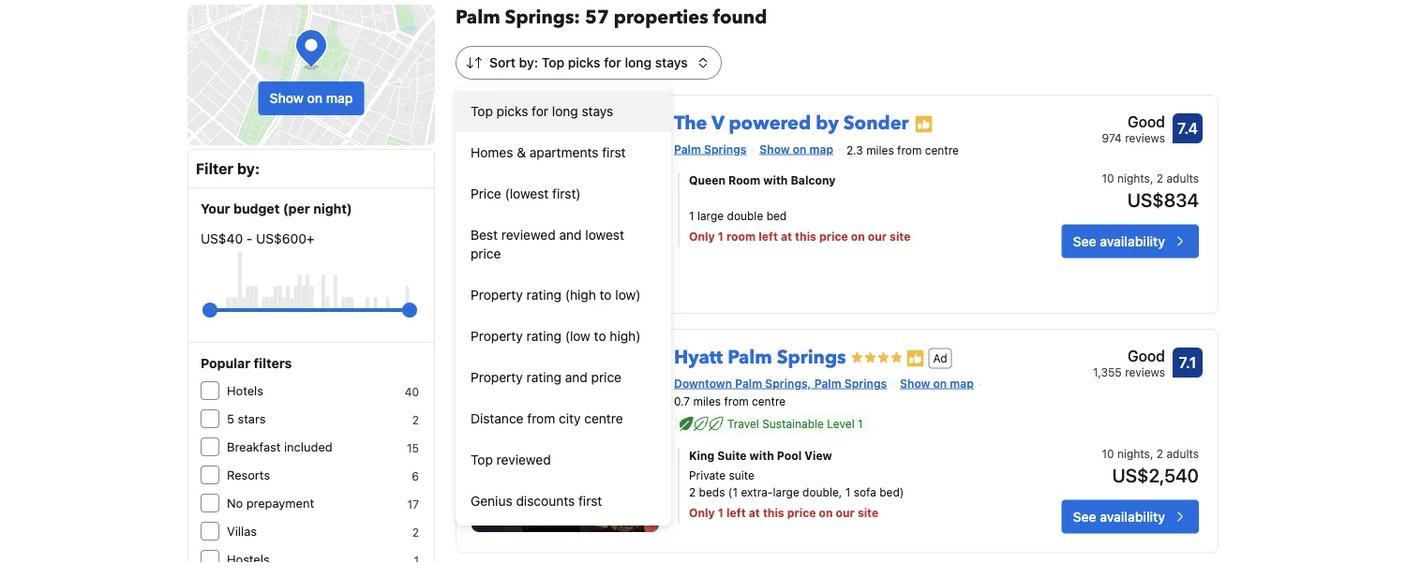 Task type: vqa. For each thing, say whether or not it's contained in the screenshot.
region
no



Task type: locate. For each thing, give the bounding box(es) containing it.
0 horizontal spatial large
[[697, 209, 724, 223]]

0 vertical spatial map
[[326, 90, 353, 106]]

to inside button
[[600, 287, 612, 303]]

reviewed up genius discounts first
[[497, 452, 551, 468]]

rating for (high
[[527, 287, 562, 303]]

10 inside 10 nights , 2 adults us$834
[[1102, 172, 1114, 185]]

left down bed
[[759, 230, 778, 243]]

the v powered by sonder image
[[472, 111, 659, 298]]

1 adults from the top
[[1167, 172, 1199, 185]]

property rating (high to low) button
[[456, 275, 671, 316]]

large inside king suite with pool view private suite 2 beds (1 extra-large double, 1 sofa bed) only 1 left at this price on our site
[[773, 486, 800, 499]]

price (lowest first)
[[471, 186, 581, 202]]

0 vertical spatial availability
[[1100, 233, 1165, 249]]

picks up '&'
[[497, 104, 528, 119]]

1 horizontal spatial centre
[[752, 395, 786, 408]]

1 horizontal spatial by:
[[519, 55, 538, 70]]

the v powered by sonder link
[[674, 103, 909, 136]]

centre right 2.3
[[925, 144, 959, 157]]

prepayment
[[246, 496, 314, 511]]

nights up us$2,540
[[1118, 448, 1150, 461]]

to for (low
[[594, 329, 606, 344]]

long
[[625, 55, 652, 70], [552, 104, 578, 119]]

1 vertical spatial 10
[[1102, 448, 1114, 461]]

property for property rating and price
[[471, 370, 523, 385]]

top inside button
[[471, 104, 493, 119]]

0 vertical spatial rating
[[527, 287, 562, 303]]

0 vertical spatial top
[[542, 55, 565, 70]]

scored 7.4 element
[[1173, 113, 1203, 143]]

rating inside property rating and price button
[[527, 370, 562, 385]]

this down extra-
[[763, 507, 784, 520]]

0 vertical spatial reviews
[[1125, 131, 1165, 144]]

this property is part of our preferred partner programme. it is committed to providing commendable service and good value. it will pay us a higher commission if you make a booking. image
[[915, 115, 933, 134], [906, 349, 925, 368]]

10
[[1102, 172, 1114, 185], [1102, 448, 1114, 461]]

1 rating from the top
[[527, 287, 562, 303]]

0 vertical spatial this
[[795, 230, 817, 243]]

property inside property rating (low to high) button
[[471, 329, 523, 344]]

with for suite
[[750, 449, 774, 463]]

nights for hyatt palm springs
[[1118, 448, 1150, 461]]

1 vertical spatial and
[[565, 370, 588, 385]]

adults inside 10 nights , 2 adults us$834
[[1167, 172, 1199, 185]]

2 see from the top
[[1073, 509, 1097, 524]]

2 horizontal spatial map
[[950, 377, 974, 390]]

property down the best
[[471, 287, 523, 303]]

1 availability from the top
[[1100, 233, 1165, 249]]

centre down downtown palm springs, palm springs on the bottom of the page
[[752, 395, 786, 408]]

palm up 0.7 miles from centre
[[735, 377, 762, 390]]

2 vertical spatial map
[[950, 377, 974, 390]]

only left the room
[[689, 230, 715, 243]]

1 vertical spatial good
[[1128, 347, 1165, 365]]

found
[[713, 5, 767, 30]]

0 vertical spatial miles
[[866, 144, 894, 157]]

centre right "city"
[[584, 411, 623, 427]]

0 horizontal spatial left
[[727, 507, 746, 520]]

nights inside 10 nights , 2 adults us$2,540
[[1118, 448, 1150, 461]]

1 vertical spatial this property is part of our preferred partner programme. it is committed to providing commendable service and good value. it will pay us a higher commission if you make a booking. image
[[906, 349, 925, 368]]

3 property from the top
[[471, 370, 523, 385]]

rating up distance from city centre
[[527, 370, 562, 385]]

property for property rating (low to high)
[[471, 329, 523, 344]]

0 horizontal spatial long
[[552, 104, 578, 119]]

1 reviews from the top
[[1125, 131, 1165, 144]]

our
[[868, 230, 887, 243], [836, 507, 855, 520]]

2 nights from the top
[[1118, 448, 1150, 461]]

rating left (high
[[527, 287, 562, 303]]

main content
[[456, 5, 1225, 563]]

travel
[[728, 418, 759, 431]]

see availability link for hyatt palm springs
[[1062, 500, 1199, 534]]

bed
[[767, 209, 787, 223]]

left down (1
[[727, 507, 746, 520]]

2 reviews from the top
[[1125, 366, 1165, 379]]

centre for hyatt palm springs
[[752, 395, 786, 408]]

apartments
[[530, 145, 599, 160]]

1 , from the top
[[1150, 172, 1154, 185]]

large left double
[[697, 209, 724, 223]]

to for (high
[[600, 287, 612, 303]]

good element
[[1102, 111, 1165, 133], [1093, 345, 1165, 368]]

1 vertical spatial to
[[594, 329, 606, 344]]

0 horizontal spatial show
[[270, 90, 304, 106]]

0 horizontal spatial map
[[326, 90, 353, 106]]

0 vertical spatial at
[[781, 230, 792, 243]]

and inside button
[[565, 370, 588, 385]]

only down "beds"
[[689, 507, 715, 520]]

0 horizontal spatial by:
[[237, 160, 260, 178]]

good element left 7.1
[[1093, 345, 1165, 368]]

adults for the v powered by sonder
[[1167, 172, 1199, 185]]

with right room
[[763, 174, 788, 187]]

and for lowest
[[559, 227, 582, 243]]

see availability down 10 nights , 2 adults us$834
[[1073, 233, 1165, 249]]

2 vertical spatial top
[[471, 452, 493, 468]]

reviewed
[[501, 227, 556, 243], [497, 452, 551, 468]]

0 vertical spatial ,
[[1150, 172, 1154, 185]]

no prepayment
[[227, 496, 314, 511]]

2 10 from the top
[[1102, 448, 1114, 461]]

nights inside 10 nights , 2 adults us$834
[[1118, 172, 1150, 185]]

2 see availability link from the top
[[1062, 500, 1199, 534]]

good inside the good 1,355 reviews
[[1128, 347, 1165, 365]]

0 horizontal spatial our
[[836, 507, 855, 520]]

property up distance
[[471, 370, 523, 385]]

our down queen room with balcony link
[[868, 230, 887, 243]]

miles down downtown at the bottom
[[693, 395, 721, 408]]

0 vertical spatial good element
[[1102, 111, 1165, 133]]

from
[[897, 144, 922, 157], [724, 395, 749, 408], [527, 411, 555, 427]]

sofa
[[854, 486, 877, 499]]

2 good from the top
[[1128, 347, 1165, 365]]

long inside main content
[[625, 55, 652, 70]]

2 , from the top
[[1150, 448, 1154, 461]]

1 only from the top
[[689, 230, 715, 243]]

2 up us$834
[[1157, 172, 1164, 185]]

from down "sonder"
[[897, 144, 922, 157]]

by: right sort
[[519, 55, 538, 70]]

0 vertical spatial reviewed
[[501, 227, 556, 243]]

1 vertical spatial see
[[1073, 509, 1097, 524]]

springs up springs,
[[777, 345, 846, 371]]

good for the v powered by sonder
[[1128, 113, 1165, 131]]

adults
[[1167, 172, 1199, 185], [1167, 448, 1199, 461]]

1 vertical spatial site
[[858, 507, 879, 520]]

on inside king suite with pool view private suite 2 beds (1 extra-large double, 1 sofa bed) only 1 left at this price on our site
[[819, 507, 833, 520]]

see availability
[[1073, 233, 1165, 249], [1073, 509, 1165, 524]]

good inside good 974 reviews
[[1128, 113, 1165, 131]]

0 vertical spatial good
[[1128, 113, 1165, 131]]

with left pool
[[750, 449, 774, 463]]

availability for the v powered by sonder
[[1100, 233, 1165, 249]]

0 vertical spatial for
[[604, 55, 621, 70]]

us$40 - us$600+
[[201, 231, 315, 247]]

for
[[604, 55, 621, 70], [532, 104, 549, 119]]

0 vertical spatial long
[[625, 55, 652, 70]]

2 rating from the top
[[527, 329, 562, 344]]

first right apartments
[[602, 145, 626, 160]]

first right discounts
[[578, 494, 602, 509]]

large
[[697, 209, 724, 223], [773, 486, 800, 499]]

powered
[[729, 111, 811, 136]]

property inside property rating and price button
[[471, 370, 523, 385]]

to right (low
[[594, 329, 606, 344]]

show inside button
[[270, 90, 304, 106]]

this inside 1 large double bed only 1 room left at this price on our site
[[795, 230, 817, 243]]

1 vertical spatial large
[[773, 486, 800, 499]]

1 vertical spatial picks
[[497, 104, 528, 119]]

palm right springs,
[[814, 377, 842, 390]]

1 vertical spatial see availability
[[1073, 509, 1165, 524]]

1 vertical spatial adults
[[1167, 448, 1199, 461]]

suite
[[729, 469, 755, 483]]

city
[[559, 411, 581, 427]]

price down the best
[[471, 246, 501, 262]]

1 vertical spatial map
[[810, 143, 834, 156]]

with inside king suite with pool view private suite 2 beds (1 extra-large double, 1 sofa bed) only 1 left at this price on our site
[[750, 449, 774, 463]]

reviews right 1,355
[[1125, 366, 1165, 379]]

(lowest
[[505, 186, 549, 202]]

2 property from the top
[[471, 329, 523, 344]]

palm inside hyatt palm springs link
[[728, 345, 772, 371]]

adults up us$2,540
[[1167, 448, 1199, 461]]

reviewed inside button
[[497, 452, 551, 468]]

miles for the v powered by sonder
[[866, 144, 894, 157]]

reviews inside the good 1,355 reviews
[[1125, 366, 1165, 379]]

downtown palm springs, palm springs
[[674, 377, 887, 390]]

adults up us$834
[[1167, 172, 1199, 185]]

see
[[1073, 233, 1097, 249], [1073, 509, 1097, 524]]

good left 'scored 7.1' element at the bottom of the page
[[1128, 347, 1165, 365]]

2 vertical spatial show
[[900, 377, 930, 390]]

0.7
[[674, 395, 690, 408]]

from up travel
[[724, 395, 749, 408]]

reviewed for top
[[497, 452, 551, 468]]

to inside button
[[594, 329, 606, 344]]

high)
[[610, 329, 641, 344]]

2 inside 10 nights , 2 adults us$2,540
[[1157, 448, 1164, 461]]

popular filters
[[201, 356, 292, 371]]

1 vertical spatial nights
[[1118, 448, 1150, 461]]

nights up us$834
[[1118, 172, 1150, 185]]

rating inside property rating (high to low) button
[[527, 287, 562, 303]]

2 see availability from the top
[[1073, 509, 1165, 524]]

king suite with pool view private suite 2 beds (1 extra-large double, 1 sofa bed) only 1 left at this price on our site
[[689, 449, 904, 520]]

good element left 7.4
[[1102, 111, 1165, 133]]

picks down 57
[[568, 55, 601, 70]]

0 vertical spatial to
[[600, 287, 612, 303]]

for down the palm springs: 57 properties found
[[604, 55, 621, 70]]

at down bed
[[781, 230, 792, 243]]

(per
[[283, 201, 310, 217]]

at down extra-
[[749, 507, 760, 520]]

0 vertical spatial springs
[[704, 143, 747, 156]]

search results updated. palm springs: 57 properties found. element
[[456, 5, 1219, 31]]

1 vertical spatial show
[[760, 143, 790, 156]]

low)
[[615, 287, 641, 303]]

show
[[270, 90, 304, 106], [760, 143, 790, 156], [900, 377, 930, 390]]

1 vertical spatial left
[[727, 507, 746, 520]]

first)
[[552, 186, 581, 202]]

1 vertical spatial reviews
[[1125, 366, 1165, 379]]

1 vertical spatial first
[[578, 494, 602, 509]]

reviewed down (lowest
[[501, 227, 556, 243]]

0 vertical spatial site
[[890, 230, 911, 243]]

2 vertical spatial show on map
[[900, 377, 974, 390]]

price down 'high)'
[[591, 370, 622, 385]]

0 horizontal spatial picks
[[497, 104, 528, 119]]

availability down us$2,540
[[1100, 509, 1165, 524]]

group
[[210, 295, 410, 325]]

this inside king suite with pool view private suite 2 beds (1 extra-large double, 1 sofa bed) only 1 left at this price on our site
[[763, 507, 784, 520]]

2 up us$2,540
[[1157, 448, 1164, 461]]

0 vertical spatial only
[[689, 230, 715, 243]]

0 vertical spatial 10
[[1102, 172, 1114, 185]]

10 nights , 2 adults us$2,540
[[1102, 448, 1199, 486]]

this property is part of our preferred partner programme. it is committed to providing commendable service and good value. it will pay us a higher commission if you make a booking. image up the 2.3 miles from centre
[[915, 115, 933, 134]]

0 vertical spatial with
[[763, 174, 788, 187]]

10 up us$2,540
[[1102, 448, 1114, 461]]

and inside best reviewed and lowest price
[[559, 227, 582, 243]]

0 vertical spatial picks
[[568, 55, 601, 70]]

palm up downtown palm springs, palm springs on the bottom of the page
[[728, 345, 772, 371]]

1 vertical spatial from
[[724, 395, 749, 408]]

1 see availability from the top
[[1073, 233, 1165, 249]]

0 horizontal spatial this
[[763, 507, 784, 520]]

picks
[[568, 55, 601, 70], [497, 104, 528, 119]]

1 vertical spatial see availability link
[[1062, 500, 1199, 534]]

the v powered by sonder
[[674, 111, 909, 136]]

site down sofa
[[858, 507, 879, 520]]

double,
[[803, 486, 842, 499]]

0 vertical spatial stays
[[655, 55, 688, 70]]

0 vertical spatial nights
[[1118, 172, 1150, 185]]

and for price
[[565, 370, 588, 385]]

10 inside 10 nights , 2 adults us$2,540
[[1102, 448, 1114, 461]]

good left 7.4
[[1128, 113, 1165, 131]]

6
[[412, 470, 419, 483]]

, inside 10 nights , 2 adults us$834
[[1150, 172, 1154, 185]]

1 vertical spatial good element
[[1093, 345, 1165, 368]]

palm up sort
[[456, 5, 500, 30]]

1 horizontal spatial our
[[868, 230, 887, 243]]

1 vertical spatial springs
[[777, 345, 846, 371]]

1 horizontal spatial large
[[773, 486, 800, 499]]

king suite with pool view link
[[689, 448, 1006, 464]]

top reviewed
[[471, 452, 551, 468]]

10 for hyatt palm springs
[[1102, 448, 1114, 461]]

2 vertical spatial from
[[527, 411, 555, 427]]

5
[[227, 412, 234, 426]]

site inside 1 large double bed only 1 room left at this price on our site
[[890, 230, 911, 243]]

map for the v powered by sonder
[[810, 143, 834, 156]]

price inside king suite with pool view private suite 2 beds (1 extra-large double, 1 sofa bed) only 1 left at this price on our site
[[787, 507, 816, 520]]

1 nights from the top
[[1118, 172, 1150, 185]]

2 horizontal spatial from
[[897, 144, 922, 157]]

0 horizontal spatial at
[[749, 507, 760, 520]]

property
[[471, 287, 523, 303], [471, 329, 523, 344], [471, 370, 523, 385]]

1 horizontal spatial long
[[625, 55, 652, 70]]

left inside king suite with pool view private suite 2 beds (1 extra-large double, 1 sofa bed) only 1 left at this price on our site
[[727, 507, 746, 520]]

0 vertical spatial large
[[697, 209, 724, 223]]

long up apartments
[[552, 104, 578, 119]]

and left lowest at the top left
[[559, 227, 582, 243]]

2
[[1157, 172, 1164, 185], [412, 413, 419, 427], [1157, 448, 1164, 461], [689, 486, 696, 499], [412, 526, 419, 539]]

this property is part of our preferred partner programme. it is committed to providing commendable service and good value. it will pay us a higher commission if you make a booking. image up the 2.3 miles from centre
[[915, 115, 933, 134]]

2 horizontal spatial centre
[[925, 144, 959, 157]]

price inside button
[[591, 370, 622, 385]]

genius discounts first button
[[456, 481, 671, 522]]

springs:
[[505, 5, 580, 30]]

1 vertical spatial by:
[[237, 160, 260, 178]]

2 availability from the top
[[1100, 509, 1165, 524]]

0 horizontal spatial miles
[[693, 395, 721, 408]]

0 vertical spatial and
[[559, 227, 582, 243]]

1 vertical spatial with
[[750, 449, 774, 463]]

adults inside 10 nights , 2 adults us$2,540
[[1167, 448, 1199, 461]]

see availability down us$2,540
[[1073, 509, 1165, 524]]

1 right level
[[858, 418, 863, 431]]

springs up level
[[845, 377, 887, 390]]

, up us$2,540
[[1150, 448, 1154, 461]]

this down the balcony at right top
[[795, 230, 817, 243]]

2 only from the top
[[689, 507, 715, 520]]

1 vertical spatial property
[[471, 329, 523, 344]]

by: inside main content
[[519, 55, 538, 70]]

genius discounts first
[[471, 494, 602, 509]]

top up genius
[[471, 452, 493, 468]]

price down queen room with balcony link
[[819, 230, 848, 243]]

and down (low
[[565, 370, 588, 385]]

, for the v powered by sonder
[[1150, 172, 1154, 185]]

1 horizontal spatial at
[[781, 230, 792, 243]]

top down "springs:" at the left of page
[[542, 55, 565, 70]]

by: for filter
[[237, 160, 260, 178]]

2 left "beds"
[[689, 486, 696, 499]]

0 vertical spatial show
[[270, 90, 304, 106]]

property up property rating and price
[[471, 329, 523, 344]]

top picks for long stays
[[471, 104, 614, 119]]

top up homes
[[471, 104, 493, 119]]

, inside 10 nights , 2 adults us$2,540
[[1150, 448, 1154, 461]]

from left "city"
[[527, 411, 555, 427]]

to left low)
[[600, 287, 612, 303]]

price
[[819, 230, 848, 243], [471, 246, 501, 262], [591, 370, 622, 385], [787, 507, 816, 520]]

1 vertical spatial rating
[[527, 329, 562, 344]]

property inside property rating (high to low) button
[[471, 287, 523, 303]]

distance from city centre
[[471, 411, 623, 427]]

10 down the 974
[[1102, 172, 1114, 185]]

large left double,
[[773, 486, 800, 499]]

reviews right the 974
[[1125, 131, 1165, 144]]

2 adults from the top
[[1167, 448, 1199, 461]]

villas
[[227, 525, 257, 539]]

1 horizontal spatial left
[[759, 230, 778, 243]]

top inside button
[[471, 452, 493, 468]]

show on map for hyatt palm springs
[[900, 377, 974, 390]]

0 vertical spatial by:
[[519, 55, 538, 70]]

1 see from the top
[[1073, 233, 1097, 249]]

long down properties
[[625, 55, 652, 70]]

homes & apartments first button
[[456, 132, 671, 173]]

properties
[[614, 5, 708, 30]]

0 horizontal spatial for
[[532, 104, 549, 119]]

site down queen room with balcony link
[[890, 230, 911, 243]]

1 horizontal spatial show
[[760, 143, 790, 156]]

springs down the "v"
[[704, 143, 747, 156]]

on inside 1 large double bed only 1 room left at this price on our site
[[851, 230, 865, 243]]

at inside king suite with pool view private suite 2 beds (1 extra-large double, 1 sofa bed) only 1 left at this price on our site
[[749, 507, 760, 520]]

reviews inside good 974 reviews
[[1125, 131, 1165, 144]]

property rating and price button
[[456, 357, 671, 398]]

stays
[[655, 55, 688, 70], [582, 104, 614, 119]]

from inside button
[[527, 411, 555, 427]]

0 horizontal spatial centre
[[584, 411, 623, 427]]

beds
[[699, 486, 725, 499]]

1 vertical spatial show on map
[[760, 143, 834, 156]]

0 vertical spatial see availability link
[[1062, 224, 1199, 258]]

1 good from the top
[[1128, 113, 1165, 131]]

1 vertical spatial for
[[532, 104, 549, 119]]

adults for hyatt palm springs
[[1167, 448, 1199, 461]]

0 vertical spatial left
[[759, 230, 778, 243]]

2 vertical spatial property
[[471, 370, 523, 385]]

1 vertical spatial availability
[[1100, 509, 1165, 524]]

picks inside button
[[497, 104, 528, 119]]

see availability for hyatt palm springs
[[1073, 509, 1165, 524]]

by: right filter
[[237, 160, 260, 178]]

this property is part of our preferred partner programme. it is committed to providing commendable service and good value. it will pay us a higher commission if you make a booking. image
[[915, 115, 933, 134], [906, 349, 925, 368]]

hyatt palm springs
[[674, 345, 846, 371]]

stays down properties
[[655, 55, 688, 70]]

2 horizontal spatial show on map
[[900, 377, 974, 390]]

1 10 from the top
[[1102, 172, 1114, 185]]

only
[[689, 230, 715, 243], [689, 507, 715, 520]]

nights for the v powered by sonder
[[1118, 172, 1150, 185]]

3 rating from the top
[[527, 370, 562, 385]]

see availability link down us$834
[[1062, 224, 1199, 258]]

this property is part of our preferred partner programme. it is committed to providing commendable service and good value. it will pay us a higher commission if you make a booking. image left ad
[[906, 349, 925, 368]]

see availability link down us$2,540
[[1062, 500, 1199, 534]]

reviewed inside best reviewed and lowest price
[[501, 227, 556, 243]]

1 property from the top
[[471, 287, 523, 303]]

v
[[712, 111, 724, 136]]

availability down us$834
[[1100, 233, 1165, 249]]

0 vertical spatial adults
[[1167, 172, 1199, 185]]

rating left (low
[[527, 329, 562, 344]]

2 vertical spatial centre
[[584, 411, 623, 427]]

property rating and price
[[471, 370, 622, 385]]

stays down sort by: top picks for long stays
[[582, 104, 614, 119]]

for up the homes & apartments first
[[532, 104, 549, 119]]

our down sofa
[[836, 507, 855, 520]]

1 vertical spatial only
[[689, 507, 715, 520]]

this property is part of our preferred partner programme. it is committed to providing commendable service and good value. it will pay us a higher commission if you make a booking. image left ad
[[906, 349, 925, 368]]

at
[[781, 230, 792, 243], [749, 507, 760, 520]]

2 vertical spatial springs
[[845, 377, 887, 390]]

0 vertical spatial from
[[897, 144, 922, 157]]

40
[[405, 385, 419, 398]]

1 see availability link from the top
[[1062, 224, 1199, 258]]

1 horizontal spatial map
[[810, 143, 834, 156]]

miles right 2.3
[[866, 144, 894, 157]]

, up us$834
[[1150, 172, 1154, 185]]

2 up the 15
[[412, 413, 419, 427]]

on
[[307, 90, 323, 106], [793, 143, 807, 156], [851, 230, 865, 243], [933, 377, 947, 390], [819, 507, 833, 520]]

price down double,
[[787, 507, 816, 520]]

left inside 1 large double bed only 1 room left at this price on our site
[[759, 230, 778, 243]]

price (lowest first) button
[[456, 173, 671, 215]]

price inside best reviewed and lowest price
[[471, 246, 501, 262]]

our inside king suite with pool view private suite 2 beds (1 extra-large double, 1 sofa bed) only 1 left at this price on our site
[[836, 507, 855, 520]]

5 stars
[[227, 412, 266, 426]]

site inside king suite with pool view private suite 2 beds (1 extra-large double, 1 sofa bed) only 1 left at this price on our site
[[858, 507, 879, 520]]

rating inside property rating (low to high) button
[[527, 329, 562, 344]]



Task type: describe. For each thing, give the bounding box(es) containing it.
palm down the
[[674, 143, 701, 156]]

only inside 1 large double bed only 1 room left at this price on our site
[[689, 230, 715, 243]]

2.3
[[847, 144, 863, 157]]

1 down queen
[[689, 209, 694, 223]]

your
[[201, 201, 230, 217]]

10 for the v powered by sonder
[[1102, 172, 1114, 185]]

suite
[[718, 449, 747, 463]]

rating for (low
[[527, 329, 562, 344]]

genius
[[471, 494, 513, 509]]

see availability link for the v powered by sonder
[[1062, 224, 1199, 258]]

us$600+
[[256, 231, 315, 247]]

hotels
[[227, 384, 263, 398]]

1 horizontal spatial stays
[[655, 55, 688, 70]]

price
[[471, 186, 501, 202]]

2 inside king suite with pool view private suite 2 beds (1 extra-large double, 1 sofa bed) only 1 left at this price on our site
[[689, 486, 696, 499]]

on inside button
[[307, 90, 323, 106]]

best reviewed and lowest price button
[[456, 215, 671, 275]]

room
[[729, 174, 761, 187]]

only inside king suite with pool view private suite 2 beds (1 extra-large double, 1 sofa bed) only 1 left at this price on our site
[[689, 507, 715, 520]]

filter by:
[[196, 160, 260, 178]]

2 down 17
[[412, 526, 419, 539]]

, for hyatt palm springs
[[1150, 448, 1154, 461]]

filter
[[196, 160, 234, 178]]

king
[[689, 449, 715, 463]]

1 left sofa
[[845, 486, 851, 499]]

sort by: top picks for long stays
[[489, 55, 688, 70]]

price inside 1 large double bed only 1 room left at this price on our site
[[819, 230, 848, 243]]

7.1
[[1179, 354, 1197, 372]]

(1
[[728, 486, 738, 499]]

7.4
[[1178, 120, 1198, 137]]

room
[[727, 230, 756, 243]]

downtown
[[674, 377, 732, 390]]

1 vertical spatial this property is part of our preferred partner programme. it is committed to providing commendable service and good value. it will pay us a higher commission if you make a booking. image
[[906, 349, 925, 368]]

2 inside 10 nights , 2 adults us$834
[[1157, 172, 1164, 185]]

us$2,540
[[1112, 464, 1199, 486]]

private
[[689, 469, 726, 483]]

pool
[[777, 449, 802, 463]]

15
[[407, 442, 419, 455]]

night)
[[313, 201, 352, 217]]

good element for hyatt palm springs
[[1093, 345, 1165, 368]]

availability for hyatt palm springs
[[1100, 509, 1165, 524]]

main content containing palm springs: 57 properties found
[[456, 5, 1225, 563]]

0 vertical spatial this property is part of our preferred partner programme. it is committed to providing commendable service and good value. it will pay us a higher commission if you make a booking. image
[[915, 115, 933, 134]]

good 1,355 reviews
[[1093, 347, 1165, 379]]

show for the
[[760, 143, 790, 156]]

springs,
[[765, 377, 812, 390]]

0 vertical spatial this property is part of our preferred partner programme. it is committed to providing commendable service and good value. it will pay us a higher commission if you make a booking. image
[[915, 115, 933, 134]]

breakfast
[[227, 440, 281, 454]]

popular
[[201, 356, 250, 371]]

us$834
[[1128, 189, 1199, 211]]

see availability for the v powered by sonder
[[1073, 233, 1165, 249]]

our inside 1 large double bed only 1 room left at this price on our site
[[868, 230, 887, 243]]

resorts
[[227, 468, 270, 482]]

1 large double bed only 1 room left at this price on our site
[[689, 209, 911, 243]]

top inside main content
[[542, 55, 565, 70]]

large inside 1 large double bed only 1 room left at this price on our site
[[697, 209, 724, 223]]

for inside top picks for long stays button
[[532, 104, 549, 119]]

17
[[407, 498, 419, 511]]

at inside 1 large double bed only 1 room left at this price on our site
[[781, 230, 792, 243]]

-
[[247, 231, 253, 247]]

rating for and
[[527, 370, 562, 385]]

best reviewed and lowest price
[[471, 227, 624, 262]]

included
[[284, 440, 333, 454]]

miles for hyatt palm springs
[[693, 395, 721, 408]]

1 horizontal spatial for
[[604, 55, 621, 70]]

level
[[827, 418, 855, 431]]

ad
[[933, 352, 948, 365]]

by
[[816, 111, 839, 136]]

map inside show on map button
[[326, 90, 353, 106]]

distance from city centre button
[[456, 398, 671, 440]]

budget
[[233, 201, 280, 217]]

bed)
[[880, 486, 904, 499]]

scored 7.1 element
[[1173, 348, 1203, 378]]

palm springs: 57 properties found
[[456, 5, 767, 30]]

property rating (low to high) button
[[456, 316, 671, 357]]

stars
[[238, 412, 266, 426]]

palm springs
[[674, 143, 747, 156]]

queen room with balcony link
[[689, 172, 1006, 189]]

distance
[[471, 411, 524, 427]]

sustainable
[[762, 418, 824, 431]]

view
[[805, 449, 832, 463]]

breakfast included
[[227, 440, 333, 454]]

extra-
[[741, 486, 773, 499]]

show on map for the v powered by sonder
[[760, 143, 834, 156]]

queen room with balcony
[[689, 174, 836, 187]]

centre for the v powered by sonder
[[925, 144, 959, 157]]

hyatt
[[674, 345, 723, 371]]

filters
[[254, 356, 292, 371]]

lowest
[[585, 227, 624, 243]]

homes & apartments first
[[471, 145, 626, 160]]

good for hyatt palm springs
[[1128, 347, 1165, 365]]

sonder
[[844, 111, 909, 136]]

1 left the room
[[718, 230, 724, 243]]

map for hyatt palm springs
[[950, 377, 974, 390]]

see for hyatt palm springs
[[1073, 509, 1097, 524]]

centre inside distance from city centre button
[[584, 411, 623, 427]]

property for property rating (high to low)
[[471, 287, 523, 303]]

top for picks
[[471, 104, 493, 119]]

(high
[[565, 287, 596, 303]]

top for reviewed
[[471, 452, 493, 468]]

stays inside button
[[582, 104, 614, 119]]

long inside top picks for long stays button
[[552, 104, 578, 119]]

from for hyatt palm springs
[[724, 395, 749, 408]]

the
[[674, 111, 707, 136]]

discounts
[[516, 494, 575, 509]]

1 down "beds"
[[718, 507, 724, 520]]

10 nights , 2 adults us$834
[[1102, 172, 1199, 211]]

(low
[[565, 329, 591, 344]]

from for the v powered by sonder
[[897, 144, 922, 157]]

queen
[[689, 174, 726, 187]]

0 vertical spatial first
[[602, 145, 626, 160]]

top reviewed button
[[456, 440, 671, 481]]

balcony
[[791, 174, 836, 187]]

palm inside the search results updated. palm springs: 57 properties found. element
[[456, 5, 500, 30]]

show for hyatt
[[900, 377, 930, 390]]

us$40
[[201, 231, 243, 247]]

top picks for long stays button
[[456, 91, 671, 132]]

reviewed for best
[[501, 227, 556, 243]]

hyatt palm springs image
[[472, 345, 659, 533]]

double
[[727, 209, 763, 223]]

2.3 miles from centre
[[847, 144, 959, 157]]

974
[[1102, 131, 1122, 144]]

show on map button
[[258, 82, 364, 115]]

show on map inside button
[[270, 90, 353, 106]]

by: for sort
[[519, 55, 538, 70]]

see for the v powered by sonder
[[1073, 233, 1097, 249]]

&
[[517, 145, 526, 160]]

reviews for hyatt palm springs
[[1125, 366, 1165, 379]]

reviews for the v powered by sonder
[[1125, 131, 1165, 144]]

with for room
[[763, 174, 788, 187]]

property rating (high to low)
[[471, 287, 641, 303]]

homes
[[471, 145, 513, 160]]

good element for the v powered by sonder
[[1102, 111, 1165, 133]]

good 974 reviews
[[1102, 113, 1165, 144]]



